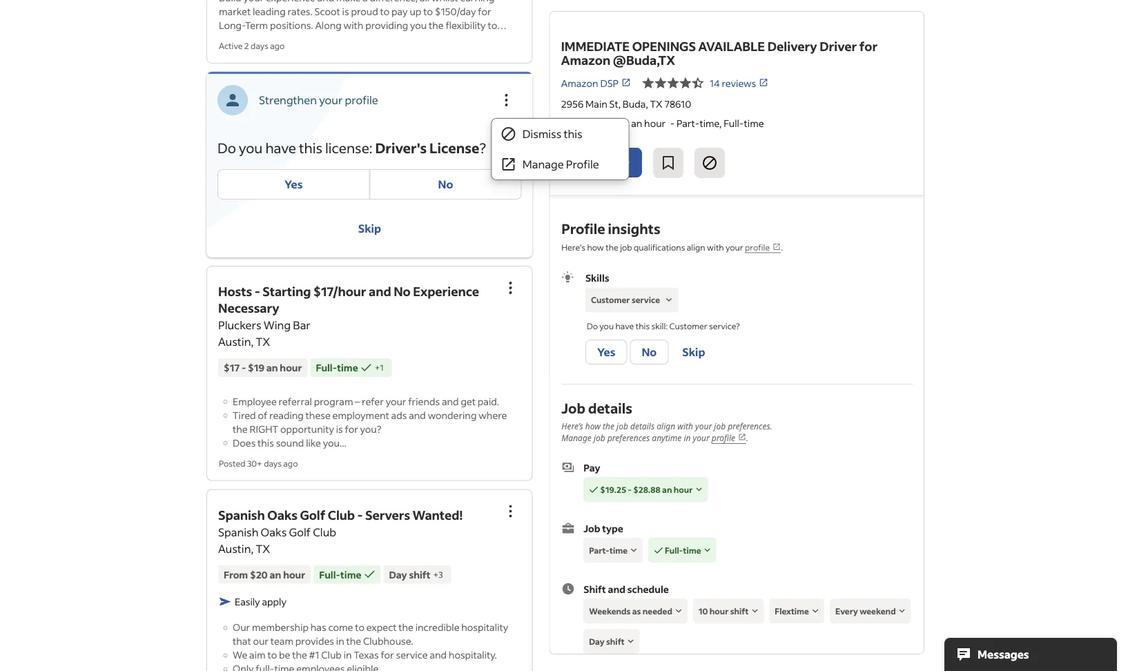 Task type: vqa. For each thing, say whether or not it's contained in the screenshot.
help icon
no



Task type: locate. For each thing, give the bounding box(es) containing it.
0 horizontal spatial service
[[396, 649, 428, 661]]

an right "$19"
[[266, 361, 278, 374]]

0 vertical spatial day
[[389, 568, 407, 581]]

weekends as needed button
[[583, 599, 687, 624]]

1 vertical spatial austin,
[[218, 541, 254, 556]]

1 vertical spatial days
[[264, 458, 282, 469]]

flextime button
[[769, 599, 824, 624]]

1 vertical spatial in
[[336, 635, 344, 647]]

service down clubhouse.
[[396, 649, 428, 661]]

and inside our membership has come to expect the incredible hospitality that our team provides in the clubhouse. we aim to be the #1 club in texas for service and hospitality.
[[430, 649, 447, 661]]

oaks
[[267, 507, 298, 523], [261, 525, 287, 539]]

1 vertical spatial golf
[[289, 525, 311, 539]]

not interested image
[[702, 155, 718, 171]]

no button for driver's
[[370, 169, 522, 200]]

1 horizontal spatial do
[[586, 321, 598, 331]]

1 horizontal spatial shift
[[606, 636, 624, 647]]

insights
[[608, 220, 660, 238]]

hour up referral
[[280, 361, 302, 374]]

service up skip "button"
[[709, 321, 736, 331]]

shift
[[409, 568, 431, 581], [730, 606, 748, 616], [606, 636, 624, 647]]

here's down 'job details'
[[561, 420, 583, 432]]

with right "preferences"
[[677, 420, 693, 432]]

1 horizontal spatial profile
[[711, 432, 735, 443]]

messages
[[978, 647, 1029, 662]]

2 horizontal spatial profile
[[745, 242, 770, 252]]

how down 'job details'
[[585, 420, 600, 432]]

you down the customer service
[[599, 321, 614, 331]]

here's how the job qualifications align with your
[[561, 242, 745, 252]]

0 vertical spatial with
[[344, 19, 363, 31]]

yes down the customer service
[[597, 345, 615, 359]]

austin, down pluckers on the left of the page
[[218, 335, 254, 349]]

day for day shift + 3
[[389, 568, 407, 581]]

1 horizontal spatial day
[[589, 636, 604, 647]]

0 vertical spatial job
[[561, 399, 585, 417]]

full-time up schedule
[[665, 545, 701, 556]]

0 vertical spatial skip
[[358, 221, 381, 235]]

profile link for here's how the job details align with your job preferences.
[[711, 432, 746, 444]]

starting
[[263, 283, 311, 299]]

$28.88 down st,
[[599, 117, 629, 129]]

be
[[279, 649, 290, 661]]

employee referral program – refer your friends and get paid. tired of reading these employment ads and wondering where the right opportunity is for you? does this sound like you...
[[233, 395, 507, 449]]

hosts - starting $17/hour and no experience necessary button
[[218, 283, 479, 316]]

$19
[[248, 361, 264, 374]]

yes button down license:
[[218, 169, 370, 200]]

come
[[328, 621, 353, 634]]

1 vertical spatial day
[[589, 636, 604, 647]]

part-time button
[[583, 538, 643, 563]]

shift for day shift
[[606, 636, 624, 647]]

bar
[[293, 318, 311, 332]]

details up "preferences"
[[588, 399, 632, 417]]

part- down 78610
[[677, 117, 700, 129]]

1 horizontal spatial no button
[[630, 340, 668, 365]]

days right 30+
[[264, 458, 282, 469]]

1
[[380, 362, 384, 373]]

hour for $17 - $19 an hour
[[280, 361, 302, 374]]

2 job actions menu is collapsed image from the top
[[503, 503, 519, 520]]

hour inside 10 hour shift button
[[709, 606, 728, 616]]

0 vertical spatial how
[[587, 242, 604, 252]]

friends
[[408, 395, 440, 407]]

0 horizontal spatial do
[[218, 139, 236, 157]]

0 vertical spatial you
[[410, 19, 427, 31]]

how for here's how the job details align with your job preferences.
[[585, 420, 600, 432]]

ago down sound
[[283, 458, 298, 469]]

no button for customer
[[630, 340, 668, 365]]

how down profile insights
[[587, 242, 604, 252]]

0 horizontal spatial yes button
[[218, 169, 370, 200]]

yes button down the customer service
[[585, 340, 627, 365]]

job details
[[561, 399, 632, 417]]

is down 'make'
[[342, 5, 349, 18]]

flexibility
[[446, 19, 486, 31]]

0 vertical spatial yes button
[[218, 169, 370, 200]]

hour down anytime
[[673, 484, 693, 495]]

yes for skill:
[[597, 345, 615, 359]]

service inside our membership has come to expect the incredible hospitality that our team provides in the clubhouse. we aim to be the #1 club in texas for service and hospitality.
[[396, 649, 428, 661]]

profile for profile insights
[[745, 242, 770, 252]]

this left license:
[[299, 139, 322, 157]]

austin, inside spanish oaks golf club - servers wanted! spanish oaks golf club austin, tx
[[218, 541, 254, 556]]

0 vertical spatial ago
[[270, 40, 285, 51]]

1 vertical spatial have
[[615, 321, 634, 331]]

manage inside "menu item"
[[523, 157, 564, 171]]

0 vertical spatial ?
[[479, 139, 486, 157]]

2 vertical spatial profile
[[711, 432, 735, 443]]

0 horizontal spatial shift
[[409, 568, 431, 581]]

manage for manage profile
[[523, 157, 564, 171]]

2 austin, from the top
[[218, 541, 254, 556]]

license
[[430, 139, 479, 157]]

that
[[233, 635, 251, 647]]

apply
[[262, 596, 287, 608]]

the up clubhouse.
[[399, 621, 414, 634]]

0 horizontal spatial ?
[[479, 139, 486, 157]]

part- inside button
[[589, 545, 609, 556]]

tired
[[233, 409, 256, 421]]

you for do you have this skill:
[[599, 321, 614, 331]]

$28.88
[[599, 117, 629, 129], [633, 484, 660, 495]]

1 vertical spatial profile
[[745, 242, 770, 252]]

- inside button
[[628, 484, 631, 495]]

customer down the skills
[[591, 294, 630, 305]]

schedule
[[627, 583, 669, 595]]

2 vertical spatial club
[[321, 649, 342, 661]]

full- inside "button"
[[665, 545, 683, 556]]

no button
[[370, 169, 522, 200], [630, 340, 668, 365]]

profile
[[345, 93, 378, 107], [745, 242, 770, 252], [711, 432, 735, 443]]

you down strengthen
[[239, 139, 263, 157]]

needed
[[642, 606, 672, 616]]

0 vertical spatial job actions menu is collapsed image
[[503, 280, 519, 296]]

2 vertical spatial with
[[677, 420, 693, 432]]

weekends as needed
[[589, 606, 672, 616]]

is
[[342, 5, 349, 18], [336, 423, 343, 435]]

0 vertical spatial $19.25
[[561, 117, 590, 129]]

$28.88 for $19.25 - $28.88 an hour - part-time, full-time
[[599, 117, 629, 129]]

0 vertical spatial is
[[342, 5, 349, 18]]

no inside the hosts - starting $17/hour and no experience necessary pluckers wing bar austin, tx
[[394, 283, 411, 299]]

1 vertical spatial you
[[239, 139, 263, 157]]

+ up incredible
[[433, 569, 439, 580]]

0 vertical spatial customer
[[591, 294, 630, 305]]

- inside the hosts - starting $17/hour and no experience necessary pluckers wing bar austin, tx
[[255, 283, 260, 299]]

2 horizontal spatial with
[[707, 242, 724, 252]]

2 vertical spatial no
[[641, 345, 657, 359]]

full-time inside full-time "button"
[[665, 545, 701, 556]]

hour down the "buda,"
[[644, 117, 666, 129]]

has
[[311, 621, 326, 634]]

refer
[[362, 395, 384, 407]]

experience
[[266, 0, 315, 4]]

manage profile menu item
[[492, 149, 629, 180]]

to down 'difference,' at the top left of page
[[380, 5, 390, 18]]

1 horizontal spatial yes button
[[585, 340, 627, 365]]

2 vertical spatial full-time
[[319, 568, 361, 581]]

you...
[[323, 436, 347, 449]]

.
[[781, 242, 783, 252], [746, 432, 748, 443]]

0 vertical spatial amazon
[[561, 52, 611, 68]]

details down 'job details'
[[630, 420, 654, 432]]

ago
[[270, 40, 285, 51], [283, 458, 298, 469]]

$28.88 inside button
[[633, 484, 660, 495]]

you down up
[[410, 19, 427, 31]]

+ up refer
[[375, 362, 380, 373]]

tx inside the hosts - starting $17/hour and no experience necessary pluckers wing bar austin, tx
[[256, 335, 270, 349]]

0 vertical spatial days
[[251, 40, 269, 51]]

shift inside button
[[606, 636, 624, 647]]

2 vertical spatial tx
[[256, 541, 270, 556]]

1 vertical spatial how
[[585, 420, 600, 432]]

amazon
[[561, 52, 611, 68], [561, 77, 598, 89]]

1 amazon from the top
[[561, 52, 611, 68]]

0 vertical spatial profile
[[566, 157, 599, 171]]

0 vertical spatial +
[[375, 362, 380, 373]]

2 vertical spatial you
[[599, 321, 614, 331]]

1 horizontal spatial you
[[410, 19, 427, 31]]

1 vertical spatial yes
[[597, 345, 615, 359]]

club right #1
[[321, 649, 342, 661]]

$19.25 down 2956
[[561, 117, 590, 129]]

skip for skip "button"
[[682, 345, 705, 359]]

manage profile
[[523, 157, 599, 171]]

0 vertical spatial profile
[[345, 93, 378, 107]]

1 vertical spatial tx
[[256, 335, 270, 349]]

shift right 10
[[730, 606, 748, 616]]

matches your preference image for and
[[361, 364, 372, 371]]

have down strengthen
[[265, 139, 296, 157]]

2 horizontal spatial no
[[641, 345, 657, 359]]

days right 2
[[251, 40, 269, 51]]

for down employment
[[345, 423, 358, 435]]

align for details
[[657, 420, 675, 432]]

to down all
[[423, 5, 433, 18]]

78610
[[665, 97, 691, 110]]

0 vertical spatial shift
[[409, 568, 431, 581]]

spanish down posted
[[218, 507, 265, 523]]

this inside employee referral program – refer your friends and get paid. tired of reading these employment ads and wondering where the right opportunity is for you? does this sound like you...
[[258, 436, 274, 449]]

tx inside spanish oaks golf club - servers wanted! spanish oaks golf club austin, tx
[[256, 541, 270, 556]]

manage
[[523, 157, 564, 171], [561, 432, 591, 443]]

all
[[420, 0, 430, 4]]

is up you...
[[336, 423, 343, 435]]

an inside button
[[662, 484, 672, 495]]

$17/hour
[[313, 283, 366, 299]]

1 vertical spatial spanish
[[218, 525, 259, 539]]

austin, up from
[[218, 541, 254, 556]]

1 austin, from the top
[[218, 335, 254, 349]]

every weekend button
[[830, 599, 911, 624]]

shift for day shift + 3
[[409, 568, 431, 581]]

difference,
[[370, 0, 418, 4]]

driver's
[[375, 139, 427, 157]]

1 horizontal spatial align
[[687, 242, 705, 252]]

1 horizontal spatial ?
[[736, 321, 740, 331]]

day inside button
[[589, 636, 604, 647]]

do for do you have this skill:
[[586, 321, 598, 331]]

1 vertical spatial full-time
[[665, 545, 701, 556]]

full-time down spanish oaks golf club - servers wanted! spanish oaks golf club austin, tx
[[319, 568, 361, 581]]

$28.88 for $19.25 - $28.88 an hour
[[633, 484, 660, 495]]

this down 2956
[[564, 127, 583, 141]]

1 vertical spatial customer
[[669, 321, 707, 331]]

for down clubhouse.
[[381, 649, 394, 661]]

0 horizontal spatial with
[[344, 19, 363, 31]]

1 horizontal spatial $28.88
[[633, 484, 660, 495]]

have
[[265, 139, 296, 157], [615, 321, 634, 331]]

2 vertical spatial shift
[[606, 636, 624, 647]]

amazon up 2956
[[561, 77, 598, 89]]

delivery
[[768, 38, 817, 54]]

anytime
[[652, 432, 681, 443]]

align right the 'qualifications' on the top of page
[[687, 242, 705, 252]]

an
[[631, 117, 642, 129], [266, 361, 278, 374], [662, 484, 672, 495], [270, 568, 281, 581]]

club
[[328, 507, 355, 523], [313, 525, 336, 539], [321, 649, 342, 661]]

hour inside $19.25 - $28.88 an hour button
[[673, 484, 693, 495]]

wondering
[[428, 409, 477, 421]]

day for day shift
[[589, 636, 604, 647]]

have down the customer service
[[615, 321, 634, 331]]

skip inside "button"
[[682, 345, 705, 359]]

0 horizontal spatial $28.88
[[599, 117, 629, 129]]

days for 2
[[251, 40, 269, 51]]

$28.88 down manage job preferences anytime in your
[[633, 484, 660, 495]]

2 horizontal spatial shift
[[730, 606, 748, 616]]

how
[[587, 242, 604, 252], [585, 420, 600, 432]]

part- down job type
[[589, 545, 609, 556]]

0 vertical spatial matches your preference image
[[361, 364, 372, 371]]

easily apply
[[235, 596, 287, 608]]

1 horizontal spatial +
[[433, 569, 439, 580]]

full- right time,
[[724, 117, 744, 129]]

tx down wing
[[256, 335, 270, 349]]

from
[[224, 568, 248, 581]]

- for $19.25 - $28.88 an hour - part-time, full-time
[[592, 117, 597, 129]]

0 horizontal spatial +
[[375, 362, 380, 373]]

customer up skip "button"
[[669, 321, 707, 331]]

0 vertical spatial here's
[[561, 242, 585, 252]]

0 horizontal spatial .
[[746, 432, 748, 443]]

shift left 3
[[409, 568, 431, 581]]

day left 3
[[389, 568, 407, 581]]

here's how the job details align with your job preferences.
[[561, 420, 772, 432]]

main
[[586, 97, 608, 110]]

manage down dismiss
[[523, 157, 564, 171]]

1 vertical spatial profile link
[[711, 432, 746, 444]]

spanish oaks golf club - servers wanted! spanish oaks golf club austin, tx
[[218, 507, 463, 556]]

an down the "buda,"
[[631, 117, 642, 129]]

?
[[479, 139, 486, 157], [736, 321, 740, 331]]

0 vertical spatial profile link
[[745, 242, 781, 253]]

providing
[[365, 19, 408, 31]]

the up does
[[233, 423, 248, 435]]

matches your preference image left day shift + 3
[[364, 571, 375, 578]]

0 horizontal spatial align
[[657, 420, 675, 432]]

0 horizontal spatial $19.25
[[561, 117, 590, 129]]

your
[[243, 0, 264, 4], [319, 93, 343, 107], [725, 242, 743, 252], [386, 395, 406, 407], [695, 420, 712, 432], [693, 432, 709, 443]]

tx up '$19.25 - $28.88 an hour - part-time, full-time'
[[650, 97, 663, 110]]

for right driver
[[860, 38, 878, 54]]

time inside "button"
[[683, 545, 701, 556]]

earning
[[460, 0, 495, 4]]

- for $17 - $19 an hour
[[242, 361, 246, 374]]

0 vertical spatial do
[[218, 139, 236, 157]]

no left experience
[[394, 283, 411, 299]]

in down the 'come'
[[336, 635, 344, 647]]

amazon up amazon dsp
[[561, 52, 611, 68]]

wing
[[264, 318, 291, 332]]

and right $17/hour
[[369, 283, 391, 299]]

ago for posted 30+ days ago
[[283, 458, 298, 469]]

preferences
[[607, 432, 650, 443]]

oaks up the from $20 an hour
[[261, 525, 287, 539]]

0 vertical spatial manage
[[523, 157, 564, 171]]

1 horizontal spatial $19.25
[[600, 484, 626, 495]]

right
[[250, 423, 278, 435]]

30+
[[247, 458, 262, 469]]

the inside employee referral program – refer your friends and get paid. tired of reading these employment ads and wondering where the right opportunity is for you? does this sound like you...
[[233, 423, 248, 435]]

- for hosts - starting $17/hour and no experience necessary pluckers wing bar austin, tx
[[255, 283, 260, 299]]

job left preferences. at the right
[[714, 420, 725, 432]]

1 vertical spatial service
[[709, 321, 736, 331]]

yes down do you have this license: driver's license ?
[[284, 177, 303, 191]]

1 vertical spatial is
[[336, 423, 343, 435]]

and right shift
[[608, 583, 625, 595]]

0 horizontal spatial part-
[[589, 545, 609, 556]]

job down insights
[[620, 242, 632, 252]]

rates.
[[288, 5, 313, 18]]

austin, for necessary
[[218, 335, 254, 349]]

customer service
[[591, 294, 660, 305]]

here's for here's how the job details align with your job preferences.
[[561, 420, 583, 432]]

$19.25 down pay
[[600, 484, 626, 495]]

as
[[632, 606, 641, 616]]

manage for manage job preferences anytime in your
[[561, 432, 591, 443]]

0 vertical spatial $28.88
[[599, 117, 629, 129]]

amazon inside immediate openings available delivery driver for amazon @buda,tx
[[561, 52, 611, 68]]

matches your preference image
[[361, 364, 372, 371], [364, 571, 375, 578]]

details
[[588, 399, 632, 417], [630, 420, 654, 432]]

time down type
[[609, 545, 627, 556]]

apply
[[574, 155, 605, 170]]

skip for skip link
[[358, 221, 381, 235]]

no button down skill:
[[630, 340, 668, 365]]

skip down do you have this skill: customer service ?
[[682, 345, 705, 359]]

part-
[[677, 117, 700, 129], [589, 545, 609, 556]]

type
[[602, 522, 623, 535]]

weekends
[[589, 606, 630, 616]]

with down proud at the top
[[344, 19, 363, 31]]

1 vertical spatial do
[[586, 321, 598, 331]]

matches your preference image for -
[[364, 571, 375, 578]]

job actions menu is collapsed image for wanted!
[[503, 503, 519, 520]]

spanish
[[218, 507, 265, 523], [218, 525, 259, 539]]

1 vertical spatial skip
[[682, 345, 705, 359]]

1 here's from the top
[[561, 242, 585, 252]]

no down skill:
[[641, 345, 657, 359]]

profile for here's how the job details align with your job preferences.
[[711, 432, 735, 443]]

matches your preference image left "+ 1" in the bottom left of the page
[[361, 364, 372, 371]]

you
[[410, 19, 427, 31], [239, 139, 263, 157], [599, 321, 614, 331]]

club down spanish oaks golf club - servers wanted! button
[[313, 525, 336, 539]]

1 vertical spatial .
[[746, 432, 748, 443]]

and down incredible
[[430, 649, 447, 661]]

1 horizontal spatial customer
[[669, 321, 707, 331]]

1 job actions menu is collapsed image from the top
[[503, 280, 519, 296]]

+ 1
[[375, 362, 384, 373]]

no button down license
[[370, 169, 522, 200]]

st,
[[609, 97, 621, 110]]

2 here's from the top
[[561, 420, 583, 432]]

hospitality.
[[449, 649, 497, 661]]

and down friends
[[409, 409, 426, 421]]

full-time up program
[[316, 361, 358, 374]]

0 horizontal spatial you
[[239, 139, 263, 157]]

austin, inside the hosts - starting $17/hour and no experience necessary pluckers wing bar austin, tx
[[218, 335, 254, 349]]

align
[[687, 242, 705, 252], [657, 420, 675, 432]]

yes inside do you have this license: <b>driver's license</b>? group
[[284, 177, 303, 191]]

0 vertical spatial have
[[265, 139, 296, 157]]

0 vertical spatial austin,
[[218, 335, 254, 349]]

tx up the from $20 an hour
[[256, 541, 270, 556]]

to…
[[488, 19, 507, 31]]

1 horizontal spatial with
[[677, 420, 693, 432]]

1 vertical spatial with
[[707, 242, 724, 252]]

0 horizontal spatial no
[[394, 283, 411, 299]]

skip down do you have this license: <b>driver's license</b>? group
[[358, 221, 381, 235]]

spanish up from
[[218, 525, 259, 539]]

1 vertical spatial no button
[[630, 340, 668, 365]]

no inside do you have this license: <b>driver's license</b>? group
[[438, 177, 453, 191]]

our
[[233, 621, 250, 634]]

$19.25 inside $19.25 - $28.88 an hour button
[[600, 484, 626, 495]]

is inside build your experience and make a difference, all whilst earning market leading rates. scoot is proud to pay up to $150/day for long-term positions. along with providing you the flexibility to…
[[342, 5, 349, 18]]

0 horizontal spatial yes
[[284, 177, 303, 191]]

1 vertical spatial here's
[[561, 420, 583, 432]]

job actions menu is collapsed image
[[503, 280, 519, 296], [503, 503, 519, 520]]

the down $150/day
[[429, 19, 444, 31]]

your inside build your experience and make a difference, all whilst earning market leading rates. scoot is proud to pay up to $150/day for long-term positions. along with providing you the flexibility to…
[[243, 0, 264, 4]]

. for here's how the job details align with your job preferences.
[[746, 432, 748, 443]]

for inside build your experience and make a difference, all whilst earning market leading rates. scoot is proud to pay up to $150/day for long-term positions. along with providing you the flexibility to…
[[478, 5, 491, 18]]

membership
[[252, 621, 309, 634]]

dsp
[[600, 77, 619, 89]]

job left type
[[583, 522, 600, 535]]

0 horizontal spatial day
[[389, 568, 407, 581]]

1 vertical spatial job
[[583, 522, 600, 535]]



Task type: describe. For each thing, give the bounding box(es) containing it.
$150/day
[[435, 5, 476, 18]]

do you have this skill: customer service ?
[[586, 321, 740, 331]]

2 horizontal spatial service
[[709, 321, 736, 331]]

job for job details
[[561, 399, 585, 417]]

whilst
[[431, 0, 458, 4]]

program
[[314, 395, 353, 407]]

day shift + 3
[[389, 568, 443, 581]]

customer service button
[[585, 288, 678, 312]]

you inside build your experience and make a difference, all whilst earning market leading rates. scoot is proud to pay up to $150/day for long-term positions. along with providing you the flexibility to…
[[410, 19, 427, 31]]

you?
[[360, 423, 381, 435]]

2 spanish from the top
[[218, 525, 259, 539]]

along
[[315, 19, 342, 31]]

job for job type
[[583, 522, 600, 535]]

for inside immediate openings available delivery driver for amazon @buda,tx
[[860, 38, 878, 54]]

- inside spanish oaks golf club - servers wanted! spanish oaks golf club austin, tx
[[357, 507, 363, 523]]

$20
[[250, 568, 268, 581]]

amazon dsp
[[561, 77, 619, 89]]

posted 30+ days ago
[[219, 458, 298, 469]]

opportunity
[[280, 423, 334, 435]]

do you have this license: <b>driver's license</b>? group
[[218, 169, 522, 200]]

get
[[461, 395, 476, 407]]

hosts
[[218, 283, 252, 299]]

have for license:
[[265, 139, 296, 157]]

time left "+ 1" in the bottom left of the page
[[337, 361, 358, 374]]

0 vertical spatial oaks
[[267, 507, 298, 523]]

missing qualification image
[[663, 294, 675, 306]]

the inside build your experience and make a difference, all whilst earning market leading rates. scoot is proud to pay up to $150/day for long-term positions. along with providing you the flexibility to…
[[429, 19, 444, 31]]

align for qualifications
[[687, 242, 705, 252]]

and inside the hosts - starting $17/hour and no experience necessary pluckers wing bar austin, tx
[[369, 283, 391, 299]]

build
[[219, 0, 241, 4]]

the left #1
[[292, 649, 307, 661]]

this inside menu item
[[564, 127, 583, 141]]

strengthen your profile
[[259, 93, 378, 107]]

to left the be
[[268, 649, 277, 661]]

$19.25 for $19.25 - $28.88 an hour
[[600, 484, 626, 495]]

customer inside button
[[591, 294, 630, 305]]

@buda,tx
[[613, 52, 675, 68]]

qualifications
[[634, 242, 685, 252]]

yes button for skill:
[[585, 340, 627, 365]]

2956
[[561, 97, 584, 110]]

yes for license:
[[284, 177, 303, 191]]

1 spanish from the top
[[218, 507, 265, 523]]

job type
[[583, 522, 623, 535]]

1 vertical spatial profile
[[561, 220, 605, 238]]

an right $20
[[270, 568, 281, 581]]

proud
[[351, 5, 378, 18]]

days for 30+
[[264, 458, 282, 469]]

tx for spanish oaks golf club - servers wanted!
[[256, 541, 270, 556]]

skill:
[[651, 321, 667, 331]]

shift inside button
[[730, 606, 748, 616]]

scoot
[[315, 5, 340, 18]]

0 vertical spatial club
[[328, 507, 355, 523]]

full- up program
[[316, 361, 337, 374]]

. for profile insights
[[781, 242, 783, 252]]

austin, for spanish
[[218, 541, 254, 556]]

here's for here's how the job qualifications align with your
[[561, 242, 585, 252]]

0 horizontal spatial profile
[[345, 93, 378, 107]]

dismiss this
[[523, 127, 583, 141]]

pay
[[392, 5, 408, 18]]

1 vertical spatial oaks
[[261, 525, 287, 539]]

0 vertical spatial part-
[[677, 117, 700, 129]]

reading
[[269, 409, 304, 421]]

preferences.
[[728, 420, 772, 432]]

dismiss
[[523, 127, 562, 141]]

these
[[306, 409, 331, 421]]

full-time for wanted!
[[319, 568, 361, 581]]

–
[[355, 395, 360, 407]]

apply now button
[[561, 148, 642, 177]]

job actions menu is collapsed image for experience
[[503, 280, 519, 296]]

you for do you have this license:
[[239, 139, 263, 157]]

with for here's how the job qualifications align with your
[[707, 242, 724, 252]]

flextime
[[775, 606, 809, 616]]

with inside build your experience and make a difference, all whilst earning market leading rates. scoot is proud to pay up to $150/day for long-term positions. along with providing you the flexibility to…
[[344, 19, 363, 31]]

2 vertical spatial in
[[344, 649, 352, 661]]

hour for $19.25 - $28.88 an hour - part-time, full-time
[[644, 117, 666, 129]]

employment
[[333, 409, 389, 421]]

pay
[[583, 461, 600, 474]]

0 vertical spatial tx
[[650, 97, 663, 110]]

14 reviews link
[[710, 77, 769, 89]]

every weekend
[[835, 606, 896, 616]]

4.4 out of 5 stars. link to 14 company reviews (opens in a new tab) image
[[642, 75, 704, 91]]

an for $17 - $19 an hour
[[266, 361, 278, 374]]

1 vertical spatial details
[[630, 420, 654, 432]]

pluckers
[[218, 318, 261, 332]]

hour up apply
[[283, 568, 305, 581]]

the down 'job details'
[[603, 420, 614, 432]]

hour for $19.25 - $28.88 an hour
[[673, 484, 693, 495]]

save this job image
[[660, 155, 677, 171]]

time down 14 reviews link
[[744, 117, 764, 129]]

$17 - $19 an hour
[[224, 361, 302, 374]]

make
[[336, 0, 361, 4]]

an for $19.25 - $28.88 an hour
[[662, 484, 672, 495]]

do for do you have this license:
[[218, 139, 236, 157]]

ads
[[391, 409, 407, 421]]

for inside employee referral program – refer your friends and get paid. tired of reading these employment ads and wondering where the right opportunity is for you? does this sound like you...
[[345, 423, 358, 435]]

0 vertical spatial golf
[[300, 507, 325, 523]]

shift and schedule
[[583, 583, 669, 595]]

like
[[306, 436, 321, 449]]

an for $19.25 - $28.88 an hour - part-time, full-time
[[631, 117, 642, 129]]

ago for active 2 days ago
[[270, 40, 285, 51]]

aim
[[249, 649, 266, 661]]

strengthen
[[259, 93, 317, 107]]

non job content: strengthen your profile menu actions image
[[498, 92, 515, 108]]

2956 main st, buda, tx 78610
[[561, 97, 691, 110]]

10
[[698, 606, 708, 616]]

skip link
[[218, 211, 522, 247]]

no for do you have this skill: customer service ?
[[641, 345, 657, 359]]

time down spanish oaks golf club - servers wanted! spanish oaks golf club austin, tx
[[341, 568, 361, 581]]

day shift
[[589, 636, 624, 647]]

manage job preferences anytime in your
[[561, 432, 711, 443]]

dismiss this menu item
[[492, 119, 629, 149]]

driver
[[820, 38, 857, 54]]

#1
[[309, 649, 319, 661]]

active
[[219, 40, 243, 51]]

employee
[[233, 395, 277, 407]]

tx for hosts - starting $17/hour and no experience necessary
[[256, 335, 270, 349]]

club inside our membership has come to expect the incredible hospitality that our team provides in the clubhouse. we aim to be the #1 club in texas for service and hospitality.
[[321, 649, 342, 661]]

expect
[[367, 621, 397, 634]]

have for skill:
[[615, 321, 634, 331]]

term
[[245, 19, 268, 31]]

$19.25 for $19.25 - $28.88 an hour - part-time, full-time
[[561, 117, 590, 129]]

service inside button
[[631, 294, 660, 305]]

active 2 days ago
[[219, 40, 285, 51]]

the down profile insights
[[605, 242, 618, 252]]

wanted!
[[413, 507, 463, 523]]

+ inside day shift + 3
[[433, 569, 439, 580]]

yes button for license:
[[218, 169, 370, 200]]

every
[[835, 606, 858, 616]]

a
[[363, 0, 368, 4]]

apply now
[[574, 155, 630, 170]]

$19.25 - $28.88 an hour button
[[583, 477, 708, 502]]

2 amazon from the top
[[561, 77, 598, 89]]

long-
[[219, 19, 245, 31]]

progress progress bar
[[206, 72, 533, 74]]

your inside employee referral program – refer your friends and get paid. tired of reading these employment ads and wondering where the right opportunity is for you? does this sound like you...
[[386, 395, 406, 407]]

provides
[[295, 635, 334, 647]]

skip button
[[671, 340, 716, 365]]

hosts - starting $17/hour and no experience necessary pluckers wing bar austin, tx
[[218, 283, 479, 349]]

profile inside "menu item"
[[566, 157, 599, 171]]

0 vertical spatial in
[[684, 432, 690, 443]]

easily
[[235, 596, 260, 608]]

profile link for profile insights
[[745, 242, 781, 253]]

with for here's how the job details align with your job preferences.
[[677, 420, 693, 432]]

$19.25 - $28.88 an hour
[[600, 484, 693, 495]]

full- down spanish oaks golf club - servers wanted! spanish oaks golf club austin, tx
[[319, 568, 341, 581]]

positions.
[[270, 19, 313, 31]]

- for $19.25 - $28.88 an hour
[[628, 484, 631, 495]]

buda,
[[623, 97, 648, 110]]

time inside button
[[609, 545, 627, 556]]

1 vertical spatial club
[[313, 525, 336, 539]]

the up the texas
[[346, 635, 361, 647]]

to right the 'come'
[[355, 621, 365, 634]]

posted
[[219, 458, 245, 469]]

is inside employee referral program – refer your friends and get paid. tired of reading these employment ads and wondering where the right opportunity is for you? does this sound like you...
[[336, 423, 343, 435]]

$19.25 - $28.88 an hour - part-time, full-time
[[561, 117, 764, 129]]

team
[[271, 635, 293, 647]]

immediate openings available delivery driver for amazon @buda,tx
[[561, 38, 878, 68]]

? for do you have this license: driver's license ?
[[479, 139, 486, 157]]

full-time for experience
[[316, 361, 358, 374]]

for inside our membership has come to expect the incredible hospitality that our team provides in the clubhouse. we aim to be the #1 club in texas for service and hospitality.
[[381, 649, 394, 661]]

and up 'wondering'
[[442, 395, 459, 407]]

0 vertical spatial details
[[588, 399, 632, 417]]

job down 'job details'
[[616, 420, 628, 432]]

time,
[[700, 117, 722, 129]]

how for here's how the job qualifications align with your
[[587, 242, 604, 252]]

job left "preferences"
[[593, 432, 605, 443]]

messages button
[[945, 638, 1117, 671]]

this left skill:
[[635, 321, 649, 331]]

? for do you have this skill: customer service ?
[[736, 321, 740, 331]]

from $20 an hour
[[224, 568, 305, 581]]

no for do you have this license: driver's license ?
[[438, 177, 453, 191]]

and inside build your experience and make a difference, all whilst earning market leading rates. scoot is proud to pay up to $150/day for long-term positions. along with providing you the flexibility to…
[[317, 0, 334, 4]]



